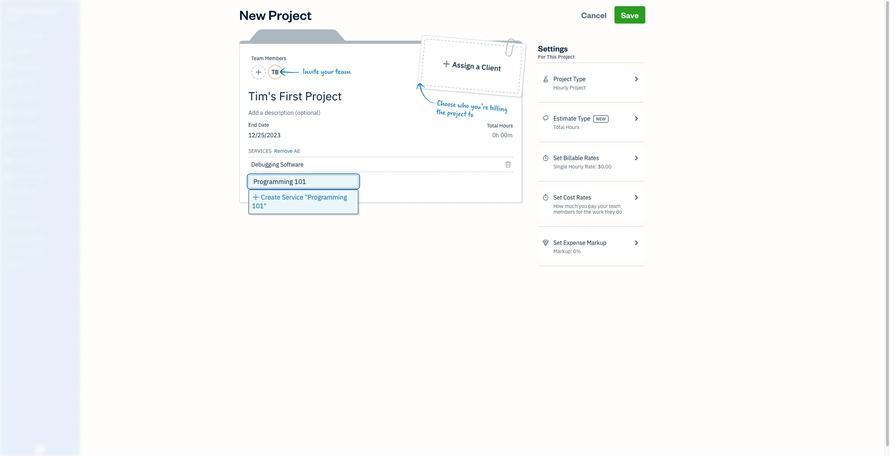 Task type: describe. For each thing, give the bounding box(es) containing it.
1 horizontal spatial total hours
[[553, 124, 580, 131]]

apps
[[5, 208, 16, 214]]

assign a client
[[452, 60, 501, 73]]

client image
[[5, 48, 13, 55]]

software
[[280, 161, 304, 168]]

end
[[248, 122, 257, 128]]

set cost rates
[[553, 194, 591, 201]]

bank
[[5, 249, 16, 255]]

type for project type
[[573, 75, 586, 83]]

all
[[294, 148, 300, 154]]

create
[[261, 193, 280, 202]]

plus image
[[442, 60, 451, 68]]

they
[[605, 209, 615, 215]]

your inside how much you pay your team members for the work they do
[[598, 203, 608, 210]]

client
[[481, 62, 501, 73]]

1 horizontal spatial services
[[248, 148, 272, 154]]

work
[[592, 209, 604, 215]]

0 vertical spatial team
[[251, 55, 264, 62]]

new
[[239, 6, 266, 23]]

0 horizontal spatial total
[[487, 123, 498, 129]]

$0.00
[[598, 164, 611, 170]]

1 horizontal spatial hours
[[566, 124, 580, 131]]

choose
[[437, 99, 456, 109]]

dashboard image
[[5, 32, 13, 40]]

project image
[[5, 126, 13, 133]]

expense
[[563, 239, 586, 247]]

a
[[476, 62, 480, 71]]

items and services link
[[2, 232, 78, 245]]

this
[[547, 54, 557, 60]]

how
[[553, 203, 564, 210]]

payment image
[[5, 95, 13, 102]]

settings for settings for this project
[[538, 43, 568, 53]]

chevronright image for set cost rates
[[633, 193, 640, 202]]

who
[[457, 101, 469, 110]]

you
[[579, 203, 587, 210]]

how much you pay your team members for the work they do
[[553, 203, 622, 215]]

save button
[[614, 6, 645, 24]]

rates for set cost rates
[[576, 194, 591, 201]]

plus image
[[252, 193, 259, 202]]

cost
[[563, 194, 575, 201]]

members
[[553, 209, 575, 215]]

invoice image
[[5, 79, 13, 86]]

:
[[595, 164, 597, 170]]

rates for set billable rates
[[584, 154, 599, 162]]

101"
[[252, 202, 266, 210]]

invite
[[303, 68, 319, 76]]

hourly project
[[553, 84, 586, 91]]

end date
[[248, 122, 269, 128]]

Hourly Budget text field
[[492, 132, 513, 139]]

0 horizontal spatial team
[[335, 68, 351, 76]]

billing
[[490, 104, 508, 114]]

invite your team
[[303, 68, 351, 76]]

and
[[18, 235, 25, 241]]

set billable rates
[[553, 154, 599, 162]]

items and services
[[5, 235, 44, 241]]

bank connections
[[5, 249, 43, 255]]

timer image
[[5, 141, 13, 149]]

new
[[596, 116, 606, 122]]

items
[[5, 235, 17, 241]]

connections
[[17, 249, 43, 255]]

members inside main element
[[18, 222, 37, 228]]

0 horizontal spatial hours
[[499, 123, 513, 129]]

settings for settings
[[5, 262, 22, 268]]

chart image
[[5, 173, 13, 180]]

project
[[447, 109, 467, 119]]

tb
[[272, 69, 279, 76]]

chevronright image for markup
[[633, 239, 640, 247]]

set for set cost rates
[[553, 194, 562, 201]]

0%
[[573, 248, 581, 255]]

assign a client button
[[421, 38, 523, 94]]

report image
[[5, 188, 13, 195]]

remove
[[274, 148, 293, 154]]

End date in  format text field
[[248, 132, 337, 139]]

markup: 0%
[[553, 248, 581, 255]]

project type
[[553, 75, 586, 83]]

billable
[[563, 154, 583, 162]]

set for set billable rates
[[553, 154, 562, 162]]

the inside choose who you're billing the project to
[[436, 108, 446, 117]]

expense image
[[5, 110, 13, 117]]

save
[[621, 10, 639, 20]]



Task type: vqa. For each thing, say whether or not it's contained in the screenshot.
Services in Main ELEMENT
yes



Task type: locate. For each thing, give the bounding box(es) containing it.
set for set expense markup
[[553, 239, 562, 247]]

hours up the hourly budget text field
[[499, 123, 513, 129]]

total hours
[[487, 123, 513, 129], [553, 124, 580, 131]]

1 vertical spatial your
[[598, 203, 608, 210]]

total
[[487, 123, 498, 129], [553, 124, 565, 131]]

you're
[[470, 102, 489, 112]]

debugging
[[251, 161, 279, 168]]

0 horizontal spatial total hours
[[487, 123, 513, 129]]

0 vertical spatial hourly
[[553, 84, 568, 91]]

pay
[[588, 203, 596, 210]]

3 chevronright image from the top
[[633, 193, 640, 202]]

team up the add team member image
[[251, 55, 264, 62]]

2 vertical spatial chevronright image
[[633, 193, 640, 202]]

your right pay
[[598, 203, 608, 210]]

1 horizontal spatial team
[[609, 203, 621, 210]]

type
[[573, 75, 586, 83], [578, 115, 590, 122]]

type left new
[[578, 115, 590, 122]]

cancel button
[[575, 6, 613, 24]]

type up hourly project
[[573, 75, 586, 83]]

services
[[248, 148, 272, 154], [26, 235, 44, 241]]

0 vertical spatial the
[[436, 108, 446, 117]]

1 vertical spatial team
[[609, 203, 621, 210]]

single hourly rate : $0.00
[[553, 164, 611, 170]]

hours down "estimate type"
[[566, 124, 580, 131]]

date
[[258, 122, 269, 128]]

add team member image
[[255, 68, 262, 76]]

1 vertical spatial members
[[18, 222, 37, 228]]

graveyard
[[6, 7, 31, 13]]

your right invite
[[321, 68, 334, 76]]

1 horizontal spatial team members
[[251, 55, 286, 62]]

0 horizontal spatial settings
[[5, 262, 22, 268]]

markup
[[587, 239, 607, 247]]

team members
[[251, 55, 286, 62], [5, 222, 37, 228]]

new project
[[239, 6, 312, 23]]

do
[[616, 209, 622, 215]]

chevronright image
[[633, 75, 640, 83], [633, 114, 640, 123], [633, 193, 640, 202]]

1 vertical spatial services
[[26, 235, 44, 241]]

Project Description text field
[[248, 108, 448, 117]]

chevronright image for estimate type
[[633, 114, 640, 123]]

project inside settings for this project
[[558, 54, 575, 60]]

1 vertical spatial chevronright image
[[633, 114, 640, 123]]

"programming
[[305, 193, 347, 202]]

settings inside main element
[[5, 262, 22, 268]]

services right and
[[26, 235, 44, 241]]

0 horizontal spatial services
[[26, 235, 44, 241]]

your
[[321, 68, 334, 76], [598, 203, 608, 210]]

0 vertical spatial chevronright image
[[633, 75, 640, 83]]

services up the debugging
[[248, 148, 272, 154]]

for
[[576, 209, 583, 215]]

create service "programming 101" list box
[[249, 190, 358, 214]]

set expense markup
[[553, 239, 607, 247]]

hourly
[[553, 84, 568, 91], [569, 164, 584, 170]]

settings up this
[[538, 43, 568, 53]]

team up project name 'text field'
[[335, 68, 351, 76]]

chevronright image for rates
[[633, 154, 640, 162]]

team members link
[[2, 219, 78, 231]]

0 horizontal spatial the
[[436, 108, 446, 117]]

choose who you're billing the project to
[[436, 99, 508, 119]]

0 vertical spatial chevronright image
[[633, 154, 640, 162]]

0 vertical spatial team
[[335, 68, 351, 76]]

0 vertical spatial members
[[265, 55, 286, 62]]

1 vertical spatial set
[[553, 194, 562, 201]]

type for estimate type
[[578, 115, 590, 122]]

1 vertical spatial team
[[5, 222, 17, 228]]

0 vertical spatial your
[[321, 68, 334, 76]]

settings for this project
[[538, 43, 575, 60]]

rates up the rate
[[584, 154, 599, 162]]

to
[[468, 111, 474, 119]]

Project Name text field
[[248, 89, 448, 103]]

0 vertical spatial set
[[553, 154, 562, 162]]

timetracking image
[[542, 193, 549, 202]]

0 vertical spatial rates
[[584, 154, 599, 162]]

total hours up the hourly budget text field
[[487, 123, 513, 129]]

projects image
[[542, 75, 549, 83]]

0 horizontal spatial team members
[[5, 222, 37, 228]]

timetracking image
[[542, 154, 549, 162]]

money image
[[5, 157, 13, 164]]

1 horizontal spatial team
[[251, 55, 264, 62]]

2 chevronright image from the top
[[633, 114, 640, 123]]

1 horizontal spatial members
[[265, 55, 286, 62]]

1 horizontal spatial hourly
[[569, 164, 584, 170]]

estimates image
[[542, 114, 549, 123]]

services inside main element
[[26, 235, 44, 241]]

set up 'single'
[[553, 154, 562, 162]]

graveyard enterprises owner
[[6, 7, 60, 20]]

team right work
[[609, 203, 621, 210]]

apps link
[[2, 205, 78, 218]]

set up 'how'
[[553, 194, 562, 201]]

freshbooks image
[[34, 445, 46, 454]]

3 set from the top
[[553, 239, 562, 247]]

rate
[[585, 164, 595, 170]]

estimate
[[553, 115, 576, 122]]

set
[[553, 154, 562, 162], [553, 194, 562, 201], [553, 239, 562, 247]]

project
[[268, 6, 312, 23], [558, 54, 575, 60], [553, 75, 572, 83], [570, 84, 586, 91]]

the inside how much you pay your team members for the work they do
[[584, 209, 591, 215]]

1 vertical spatial team members
[[5, 222, 37, 228]]

1 horizontal spatial your
[[598, 203, 608, 210]]

1 horizontal spatial total
[[553, 124, 565, 131]]

the
[[436, 108, 446, 117], [584, 209, 591, 215]]

total down estimate
[[553, 124, 565, 131]]

rates
[[584, 154, 599, 162], [576, 194, 591, 201]]

0 vertical spatial team members
[[251, 55, 286, 62]]

1 vertical spatial settings
[[5, 262, 22, 268]]

team members up and
[[5, 222, 37, 228]]

0 vertical spatial settings
[[538, 43, 568, 53]]

hourly down project type
[[553, 84, 568, 91]]

bank connections link
[[2, 245, 78, 258]]

1 vertical spatial hourly
[[569, 164, 584, 170]]

2 chevronright image from the top
[[633, 239, 640, 247]]

1 vertical spatial rates
[[576, 194, 591, 201]]

single
[[553, 164, 567, 170]]

1 set from the top
[[553, 154, 562, 162]]

team members up tb
[[251, 55, 286, 62]]

1 vertical spatial the
[[584, 209, 591, 215]]

0 horizontal spatial team
[[5, 222, 17, 228]]

1 vertical spatial type
[[578, 115, 590, 122]]

1 horizontal spatial the
[[584, 209, 591, 215]]

service
[[282, 193, 303, 202]]

estimate type
[[553, 115, 590, 122]]

estimate image
[[5, 63, 13, 71]]

assign
[[452, 60, 475, 71]]

cancel
[[581, 10, 607, 20]]

team
[[335, 68, 351, 76], [609, 203, 621, 210]]

the right for
[[584, 209, 591, 215]]

members up tb
[[265, 55, 286, 62]]

total up the hourly budget text field
[[487, 123, 498, 129]]

settings inside settings for this project
[[538, 43, 568, 53]]

rates up you
[[576, 194, 591, 201]]

create service "programming 101"
[[252, 193, 347, 210]]

team inside how much you pay your team members for the work they do
[[609, 203, 621, 210]]

the left project
[[436, 108, 446, 117]]

members
[[265, 55, 286, 62], [18, 222, 37, 228]]

settings link
[[2, 259, 78, 272]]

0 vertical spatial type
[[573, 75, 586, 83]]

chevronright image
[[633, 154, 640, 162], [633, 239, 640, 247]]

2 vertical spatial set
[[553, 239, 562, 247]]

much
[[565, 203, 578, 210]]

0 horizontal spatial members
[[18, 222, 37, 228]]

1 horizontal spatial settings
[[538, 43, 568, 53]]

2 set from the top
[[553, 194, 562, 201]]

1 chevronright image from the top
[[633, 154, 640, 162]]

team up items
[[5, 222, 17, 228]]

hourly down set billable rates
[[569, 164, 584, 170]]

team members inside main element
[[5, 222, 37, 228]]

total hours down estimate
[[553, 124, 580, 131]]

0 horizontal spatial your
[[321, 68, 334, 76]]

set up markup:
[[553, 239, 562, 247]]

team inside team members link
[[5, 222, 17, 228]]

owner
[[6, 15, 20, 20]]

1 vertical spatial chevronright image
[[633, 239, 640, 247]]

Type to add a service text field
[[249, 176, 358, 187]]

remove all button
[[273, 145, 300, 156]]

chevronright image for project type
[[633, 75, 640, 83]]

enterprises
[[32, 7, 60, 13]]

settings
[[538, 43, 568, 53], [5, 262, 22, 268]]

1 chevronright image from the top
[[633, 75, 640, 83]]

for
[[538, 54, 546, 60]]

expenses image
[[542, 239, 549, 247]]

remove project service image
[[505, 160, 512, 169]]

services remove all
[[248, 148, 300, 154]]

debugging software
[[251, 161, 304, 168]]

team
[[251, 55, 264, 62], [5, 222, 17, 228]]

hours
[[499, 123, 513, 129], [566, 124, 580, 131]]

0 vertical spatial services
[[248, 148, 272, 154]]

settings down bank
[[5, 262, 22, 268]]

members up items and services
[[18, 222, 37, 228]]

main element
[[0, 0, 98, 456]]

0 horizontal spatial hourly
[[553, 84, 568, 91]]

markup:
[[553, 248, 572, 255]]



